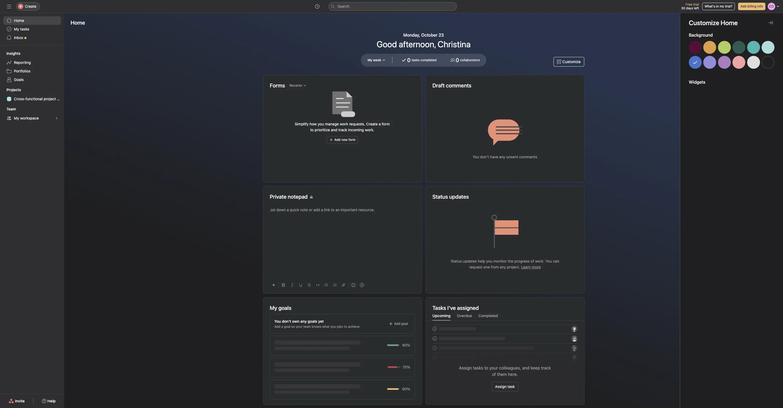 Task type: locate. For each thing, give the bounding box(es) containing it.
search list box
[[329, 2, 457, 11]]

your inside assign tasks to your colleagues, and keep track of them here.
[[490, 366, 498, 371]]

0 horizontal spatial your
[[296, 325, 303, 329]]

overdue button
[[457, 314, 472, 321]]

insert an object image
[[272, 284, 275, 287]]

home
[[14, 18, 24, 23], [71, 20, 85, 26]]

my tasks link
[[3, 25, 61, 33]]

1 horizontal spatial your
[[490, 366, 498, 371]]

1 horizontal spatial you
[[331, 325, 336, 329]]

0 horizontal spatial tasks
[[20, 27, 29, 31]]

0 horizontal spatial 0
[[408, 57, 411, 63]]

see details, my workspace image
[[55, 117, 58, 120]]

assign inside assign tasks to your colleagues, and keep track of them here.
[[459, 366, 472, 371]]

to inside assign tasks to your colleagues, and keep track of them here.
[[485, 366, 489, 371]]

1 vertical spatial plan
[[337, 325, 344, 329]]

1 horizontal spatial work.
[[536, 259, 545, 264]]

of up learn more link
[[531, 259, 535, 264]]

yet
[[318, 319, 324, 324]]

30
[[682, 6, 686, 10]]

your up the them
[[490, 366, 498, 371]]

any down the monitor
[[500, 265, 506, 270]]

new
[[342, 138, 348, 142]]

1 vertical spatial and
[[523, 366, 530, 371]]

billing
[[748, 4, 757, 8]]

1 horizontal spatial plan
[[337, 325, 344, 329]]

work. inside simplify how you manage work requests. create a form to prioritize and track incoming work.
[[365, 128, 375, 132]]

2 0 from the left
[[456, 57, 459, 63]]

plan inside the you don't own any goals yet add a goal so your team knows what you plan to achieve
[[337, 325, 344, 329]]

0 vertical spatial you
[[318, 122, 324, 126]]

don't inside the you don't own any goals yet add a goal so your team knows what you plan to achieve
[[282, 319, 291, 324]]

link image
[[342, 284, 345, 287]]

2 horizontal spatial to
[[485, 366, 489, 371]]

help
[[47, 399, 56, 404]]

1 horizontal spatial goal
[[402, 322, 408, 326]]

work
[[340, 122, 348, 126]]

to inside the you don't own any goals yet add a goal so your team knows what you plan to achieve
[[344, 325, 347, 329]]

don't left own
[[282, 319, 291, 324]]

2 vertical spatial to
[[485, 366, 489, 371]]

search
[[338, 4, 350, 9]]

0 horizontal spatial plan
[[57, 97, 64, 101]]

1 horizontal spatial a
[[379, 122, 381, 126]]

plan right project in the top left of the page
[[57, 97, 64, 101]]

1 vertical spatial don't
[[282, 319, 291, 324]]

1 0 from the left
[[408, 57, 411, 63]]

tasks inside the global element
[[20, 27, 29, 31]]

create
[[25, 4, 36, 9], [367, 122, 378, 126]]

0 vertical spatial your
[[296, 325, 303, 329]]

goal inside button
[[402, 322, 408, 326]]

1 vertical spatial of
[[492, 372, 496, 377]]

0 horizontal spatial you
[[275, 319, 281, 324]]

1 vertical spatial tasks
[[412, 58, 420, 62]]

1 horizontal spatial 0
[[456, 57, 459, 63]]

75%
[[403, 365, 411, 370]]

2 90% from the top
[[402, 387, 411, 392]]

you inside the you don't own any goals yet add a goal so your team knows what you plan to achieve
[[275, 319, 281, 324]]

2 vertical spatial you
[[331, 325, 336, 329]]

inbox
[[14, 35, 23, 40]]

a right requests.
[[379, 122, 381, 126]]

add goal button
[[387, 320, 411, 328]]

completed button
[[479, 314, 498, 321]]

plan inside "link"
[[57, 97, 64, 101]]

of inside status updates help you monitor the progress of work. you can request one from any project.
[[531, 259, 535, 264]]

you left can
[[546, 259, 552, 264]]

add for add goal
[[395, 322, 401, 326]]

0 vertical spatial 90%
[[402, 343, 411, 348]]

assign
[[459, 366, 472, 371], [495, 385, 507, 389]]

numbered list image
[[333, 284, 337, 287]]

add
[[741, 4, 747, 8], [335, 138, 341, 142], [395, 322, 401, 326], [275, 325, 281, 329]]

you
[[318, 122, 324, 126], [487, 259, 493, 264], [331, 325, 336, 329]]

0
[[408, 57, 411, 63], [456, 57, 459, 63]]

0 vertical spatial a
[[379, 122, 381, 126]]

0 horizontal spatial goal
[[284, 325, 291, 329]]

create right requests.
[[367, 122, 378, 126]]

you up one
[[487, 259, 493, 264]]

and down manage
[[331, 128, 338, 132]]

a left the so
[[281, 325, 283, 329]]

form inside simplify how you manage work requests. create a form to prioritize and track incoming work.
[[382, 122, 390, 126]]

my week
[[368, 58, 381, 62]]

to left 'colleagues,'
[[485, 366, 489, 371]]

0 vertical spatial assign
[[459, 366, 472, 371]]

and left keep
[[523, 366, 530, 371]]

strikethrough image
[[308, 284, 311, 287]]

my workspace link
[[3, 114, 61, 123]]

0 horizontal spatial work.
[[365, 128, 375, 132]]

a inside simplify how you manage work requests. create a form to prioritize and track incoming work.
[[379, 122, 381, 126]]

0 vertical spatial form
[[382, 122, 390, 126]]

0 vertical spatial any
[[500, 155, 506, 159]]

assign inside button
[[495, 385, 507, 389]]

goals
[[14, 77, 24, 82]]

0 left collaborators at the top right of the page
[[456, 57, 459, 63]]

projects
[[6, 88, 21, 92]]

a inside the you don't own any goals yet add a goal so your team knows what you plan to achieve
[[281, 325, 283, 329]]

0 horizontal spatial of
[[492, 372, 496, 377]]

track inside assign tasks to your colleagues, and keep track of them here.
[[542, 366, 551, 371]]

of inside assign tasks to your colleagues, and keep track of them here.
[[492, 372, 496, 377]]

1 vertical spatial you
[[487, 259, 493, 264]]

assign task button
[[492, 382, 519, 392]]

tasks
[[433, 305, 446, 311]]

don't
[[480, 155, 489, 159], [282, 319, 291, 324]]

background option group
[[689, 41, 775, 71]]

add billing info
[[741, 4, 764, 8]]

0 vertical spatial plan
[[57, 97, 64, 101]]

1 vertical spatial your
[[490, 366, 498, 371]]

search button
[[329, 2, 457, 11]]

my
[[720, 4, 725, 8]]

invite
[[15, 399, 25, 404]]

at mention image
[[360, 283, 364, 288]]

add for add billing info
[[741, 4, 747, 8]]

1 vertical spatial a
[[281, 325, 283, 329]]

what's in my trial? button
[[703, 3, 735, 10]]

1 horizontal spatial create
[[367, 122, 378, 126]]

0 for collaborators
[[456, 57, 459, 63]]

my left week
[[368, 58, 373, 62]]

0 horizontal spatial don't
[[282, 319, 291, 324]]

1 vertical spatial 90%
[[402, 387, 411, 392]]

status
[[451, 259, 462, 264]]

to
[[310, 128, 314, 132], [344, 325, 347, 329], [485, 366, 489, 371]]

2 horizontal spatial you
[[546, 259, 552, 264]]

1 horizontal spatial assign
[[495, 385, 507, 389]]

2 horizontal spatial tasks
[[473, 366, 484, 371]]

private
[[270, 194, 287, 200]]

my week button
[[365, 56, 388, 64]]

history image
[[315, 4, 320, 9]]

plan left the achieve
[[337, 325, 344, 329]]

0 vertical spatial to
[[310, 128, 314, 132]]

1 horizontal spatial to
[[344, 325, 347, 329]]

teams element
[[0, 104, 64, 124]]

any up the team
[[301, 319, 307, 324]]

0 vertical spatial you
[[473, 155, 479, 159]]

tasks for my tasks
[[20, 27, 29, 31]]

0 horizontal spatial assign
[[459, 366, 472, 371]]

to down how
[[310, 128, 314, 132]]

forms
[[270, 82, 285, 89]]

1 vertical spatial track
[[542, 366, 551, 371]]

requests.
[[349, 122, 365, 126]]

afternoon,
[[399, 39, 436, 49]]

my inside the global element
[[14, 27, 19, 31]]

don't left have
[[480, 155, 489, 159]]

create up "home" link
[[25, 4, 36, 9]]

1 horizontal spatial and
[[523, 366, 530, 371]]

add inside add new form button
[[335, 138, 341, 142]]

tasks completed
[[412, 58, 437, 62]]

0 vertical spatial track
[[339, 128, 347, 132]]

tasks
[[20, 27, 29, 31], [412, 58, 420, 62], [473, 366, 484, 371]]

upcoming button
[[433, 314, 451, 321]]

my inside teams element
[[14, 116, 19, 120]]

plan
[[57, 97, 64, 101], [337, 325, 344, 329]]

insights element
[[0, 49, 64, 85]]

2 vertical spatial you
[[275, 319, 281, 324]]

draft comments
[[433, 82, 472, 89]]

0 horizontal spatial you
[[318, 122, 324, 126]]

0 horizontal spatial track
[[339, 128, 347, 132]]

goal inside the you don't own any goals yet add a goal so your team knows what you plan to achieve
[[284, 325, 291, 329]]

free trial 30 days left
[[682, 2, 700, 10]]

work. right incoming
[[365, 128, 375, 132]]

1 vertical spatial any
[[500, 265, 506, 270]]

track down work
[[339, 128, 347, 132]]

2 vertical spatial any
[[301, 319, 307, 324]]

0 vertical spatial of
[[531, 259, 535, 264]]

reporting link
[[3, 58, 61, 67]]

you for you don't have any unsent comments
[[473, 155, 479, 159]]

0 vertical spatial tasks
[[20, 27, 29, 31]]

1 horizontal spatial home
[[71, 20, 85, 26]]

1 vertical spatial to
[[344, 325, 347, 329]]

global element
[[0, 13, 64, 45]]

0 left tasks completed on the top right of the page
[[408, 57, 411, 63]]

1 vertical spatial you
[[546, 259, 552, 264]]

don't for have
[[480, 155, 489, 159]]

0 horizontal spatial to
[[310, 128, 314, 132]]

2 vertical spatial my
[[14, 116, 19, 120]]

you left have
[[473, 155, 479, 159]]

any for you don't own any goals yet add a goal so your team knows what you plan to achieve
[[301, 319, 307, 324]]

1 vertical spatial assign
[[495, 385, 507, 389]]

own
[[292, 319, 300, 324]]

simplify how you manage work requests. create a form to prioritize and track incoming work.
[[295, 122, 390, 132]]

portfolios
[[14, 69, 30, 73]]

work. inside status updates help you monitor the progress of work. you can request one from any project.
[[536, 259, 545, 264]]

90% up 75%
[[402, 343, 411, 348]]

0 horizontal spatial and
[[331, 128, 338, 132]]

0 horizontal spatial home
[[14, 18, 24, 23]]

comments
[[520, 155, 538, 159]]

simplify
[[295, 122, 309, 126]]

1 horizontal spatial form
[[382, 122, 390, 126]]

tasks inside assign tasks to your colleagues, and keep track of them here.
[[473, 366, 484, 371]]

left
[[695, 6, 700, 10]]

good
[[377, 39, 397, 49]]

how
[[310, 122, 317, 126]]

to left the achieve
[[344, 325, 347, 329]]

1 horizontal spatial track
[[542, 366, 551, 371]]

0 vertical spatial create
[[25, 4, 36, 9]]

toolbar
[[270, 279, 415, 291]]

1 horizontal spatial you
[[473, 155, 479, 159]]

1 90% from the top
[[402, 343, 411, 348]]

2 vertical spatial tasks
[[473, 366, 484, 371]]

0 vertical spatial and
[[331, 128, 338, 132]]

2 horizontal spatial you
[[487, 259, 493, 264]]

a for goal
[[281, 325, 283, 329]]

learn more link
[[522, 265, 541, 270]]

emoji image
[[351, 283, 356, 288]]

and inside assign tasks to your colleagues, and keep track of them here.
[[523, 366, 530, 371]]

october
[[422, 33, 438, 37]]

form
[[382, 122, 390, 126], [349, 138, 356, 142]]

add for add new form
[[335, 138, 341, 142]]

notepad
[[288, 194, 308, 200]]

create inside simplify how you manage work requests. create a form to prioritize and track incoming work.
[[367, 122, 378, 126]]

one
[[484, 265, 490, 270]]

code image
[[316, 284, 320, 287]]

task
[[508, 385, 515, 389]]

1 vertical spatial my
[[368, 58, 373, 62]]

knows
[[312, 325, 322, 329]]

your right the so
[[296, 325, 303, 329]]

0 horizontal spatial create
[[25, 4, 36, 9]]

you right what
[[331, 325, 336, 329]]

overdue
[[457, 314, 472, 318]]

team
[[6, 107, 16, 111]]

0 horizontal spatial form
[[349, 138, 356, 142]]

of
[[531, 259, 535, 264], [492, 372, 496, 377]]

add inside add goal button
[[395, 322, 401, 326]]

my up the inbox at top
[[14, 27, 19, 31]]

0 vertical spatial don't
[[480, 155, 489, 159]]

1 horizontal spatial of
[[531, 259, 535, 264]]

so
[[292, 325, 295, 329]]

you for you don't own any goals yet add a goal so your team knows what you plan to achieve
[[275, 319, 281, 324]]

0 horizontal spatial a
[[281, 325, 283, 329]]

1 vertical spatial create
[[367, 122, 378, 126]]

close customization pane image
[[769, 21, 774, 25]]

what's
[[705, 4, 716, 8]]

work. up more
[[536, 259, 545, 264]]

you down 'my goals'
[[275, 319, 281, 324]]

manage
[[325, 122, 339, 126]]

my
[[14, 27, 19, 31], [368, 58, 373, 62], [14, 116, 19, 120]]

track right keep
[[542, 366, 551, 371]]

any right have
[[500, 155, 506, 159]]

you up prioritize
[[318, 122, 324, 126]]

any inside status updates help you monitor the progress of work. you can request one from any project.
[[500, 265, 506, 270]]

1 horizontal spatial don't
[[480, 155, 489, 159]]

add inside add billing info button
[[741, 4, 747, 8]]

of left the them
[[492, 372, 496, 377]]

and
[[331, 128, 338, 132], [523, 366, 530, 371]]

underline image
[[299, 284, 302, 287]]

project
[[44, 97, 56, 101]]

my down team
[[14, 116, 19, 120]]

any inside the you don't own any goals yet add a goal so your team knows what you plan to achieve
[[301, 319, 307, 324]]

0 vertical spatial work.
[[365, 128, 375, 132]]

my inside dropdown button
[[368, 58, 373, 62]]

1 vertical spatial work.
[[536, 259, 545, 264]]

home inside the global element
[[14, 18, 24, 23]]

0 vertical spatial my
[[14, 27, 19, 31]]

1 vertical spatial form
[[349, 138, 356, 142]]

add goal
[[395, 322, 408, 326]]

90% down 75%
[[402, 387, 411, 392]]



Task type: vqa. For each thing, say whether or not it's contained in the screenshot.
Invite
yes



Task type: describe. For each thing, give the bounding box(es) containing it.
workspace
[[20, 116, 39, 120]]

assign tasks to your colleagues, and keep track of them here.
[[459, 366, 551, 377]]

can
[[553, 259, 560, 264]]

track inside simplify how you manage work requests. create a form to prioritize and track incoming work.
[[339, 128, 347, 132]]

free
[[686, 2, 693, 6]]

trial
[[694, 2, 700, 6]]

cross-functional project plan link
[[3, 95, 64, 103]]

days
[[687, 6, 694, 10]]

hide sidebar image
[[7, 4, 11, 9]]

projects button
[[0, 87, 21, 93]]

completed
[[479, 314, 498, 318]]

trial?
[[726, 4, 733, 8]]

goals link
[[3, 76, 61, 84]]

and inside simplify how you manage work requests. create a form to prioritize and track incoming work.
[[331, 128, 338, 132]]

upcoming
[[433, 314, 451, 318]]

assign for assign tasks to your colleagues, and keep track of them here.
[[459, 366, 472, 371]]

0 for tasks completed
[[408, 57, 411, 63]]

customize button
[[554, 57, 585, 67]]

team button
[[0, 107, 16, 112]]

updates
[[463, 259, 477, 264]]

monitor
[[494, 259, 507, 264]]

assign task
[[495, 385, 515, 389]]

you inside simplify how you manage work requests. create a form to prioritize and track incoming work.
[[318, 122, 324, 126]]

bulleted list image
[[325, 284, 328, 287]]

the
[[508, 259, 514, 264]]

to inside simplify how you manage work requests. create a form to prioritize and track incoming work.
[[310, 128, 314, 132]]

status updates
[[433, 194, 469, 200]]

what
[[323, 325, 330, 329]]

monday, october 23 good afternoon, christina
[[377, 33, 471, 49]]

status updates help you monitor the progress of work. you can request one from any project.
[[451, 259, 560, 270]]

you don't have any unsent comments
[[473, 155, 538, 159]]

my goals
[[270, 305, 292, 311]]

from
[[491, 265, 499, 270]]

a for form
[[379, 122, 381, 126]]

private notepad
[[270, 194, 308, 200]]

insights button
[[0, 51, 20, 56]]

add billing info button
[[739, 3, 766, 10]]

them
[[497, 372, 507, 377]]

widgets
[[689, 80, 706, 85]]

form inside button
[[349, 138, 356, 142]]

more
[[532, 265, 541, 270]]

my for my tasks
[[14, 27, 19, 31]]

incoming
[[348, 128, 364, 132]]

cross-functional project plan
[[14, 97, 64, 101]]

italics image
[[291, 284, 294, 287]]

recents
[[290, 84, 302, 88]]

any for you don't have any unsent comments
[[500, 155, 506, 159]]

projects element
[[0, 85, 64, 104]]

my for my week
[[368, 58, 373, 62]]

inbox link
[[3, 33, 61, 42]]

portfolios link
[[3, 67, 61, 76]]

you inside status updates help you monitor the progress of work. you can request one from any project.
[[487, 259, 493, 264]]

you inside the you don't own any goals yet add a goal so your team knows what you plan to achieve
[[331, 325, 336, 329]]

week
[[373, 58, 381, 62]]

customize home
[[689, 19, 738, 27]]

collaborators
[[460, 58, 480, 62]]

i've assigned
[[448, 305, 479, 311]]

team
[[304, 325, 311, 329]]

add inside the you don't own any goals yet add a goal so your team knows what you plan to achieve
[[275, 325, 281, 329]]

learn more
[[522, 265, 541, 270]]

home link
[[3, 16, 61, 25]]

add new form button
[[327, 136, 358, 144]]

help button
[[39, 397, 59, 406]]

help
[[478, 259, 486, 264]]

completed
[[421, 58, 437, 62]]

project.
[[507, 265, 521, 270]]

achieve
[[348, 325, 360, 329]]

tasks i've assigned
[[433, 305, 479, 311]]

add new form
[[335, 138, 356, 142]]

what's in my trial?
[[705, 4, 733, 8]]

my for my workspace
[[14, 116, 19, 120]]

23
[[439, 33, 444, 37]]

create inside the create popup button
[[25, 4, 36, 9]]

reporting
[[14, 60, 31, 65]]

monday,
[[404, 33, 421, 37]]

learn
[[522, 265, 531, 270]]

tasks for assign tasks to your colleagues, and keep track of them here.
[[473, 366, 484, 371]]

1 horizontal spatial tasks
[[412, 58, 420, 62]]

don't for own
[[282, 319, 291, 324]]

you inside status updates help you monitor the progress of work. you can request one from any project.
[[546, 259, 552, 264]]

my workspace
[[14, 116, 39, 120]]

info
[[758, 4, 764, 8]]

cross-
[[14, 97, 26, 101]]

your inside the you don't own any goals yet add a goal so your team knows what you plan to achieve
[[296, 325, 303, 329]]

insights
[[6, 51, 20, 56]]

you don't own any goals yet add a goal so your team knows what you plan to achieve
[[275, 319, 360, 329]]

here.
[[508, 372, 518, 377]]

assign for assign task
[[495, 385, 507, 389]]

progress
[[515, 259, 530, 264]]

keep
[[531, 366, 540, 371]]

christina
[[438, 39, 471, 49]]

customize
[[563, 59, 581, 64]]

functional
[[26, 97, 43, 101]]

prioritize
[[315, 128, 330, 132]]

bold image
[[282, 284, 285, 287]]



